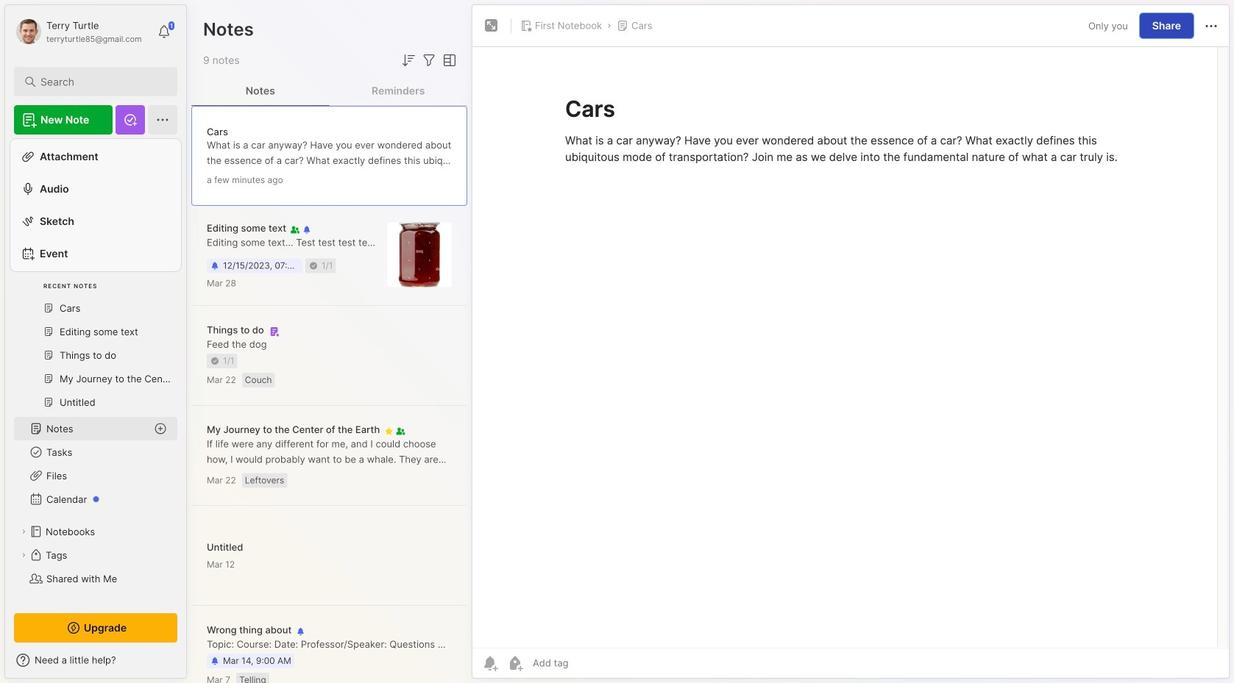Task type: vqa. For each thing, say whether or not it's contained in the screenshot.
tab list
yes



Task type: locate. For each thing, give the bounding box(es) containing it.
tree
[[5, 144, 186, 623]]

note window element
[[472, 4, 1230, 683]]

tab list
[[191, 77, 467, 106]]

Sort options field
[[400, 52, 417, 69]]

main element
[[0, 0, 191, 684]]

expand tags image
[[19, 551, 28, 560]]

none search field inside main element
[[40, 73, 158, 91]]

None search field
[[40, 73, 158, 91]]

group
[[14, 199, 177, 423]]

More actions field
[[1203, 17, 1220, 35]]

more actions image
[[1203, 17, 1220, 35]]

Account field
[[14, 17, 142, 46]]

add a reminder image
[[481, 655, 499, 673]]



Task type: describe. For each thing, give the bounding box(es) containing it.
add filters image
[[420, 52, 438, 69]]

thumbnail image
[[387, 223, 452, 287]]

Add filters field
[[420, 52, 438, 69]]

View options field
[[438, 52, 459, 69]]

expand note image
[[483, 17, 501, 35]]

click to collapse image
[[186, 657, 197, 674]]

tree inside main element
[[5, 144, 186, 623]]

Add tag field
[[531, 657, 642, 670]]

expand notebooks image
[[19, 528, 28, 537]]

WHAT'S NEW field
[[5, 649, 186, 673]]

group inside main element
[[14, 199, 177, 423]]

add tag image
[[506, 655, 524, 673]]

Search text field
[[40, 75, 158, 89]]

Note Editor text field
[[473, 46, 1229, 649]]



